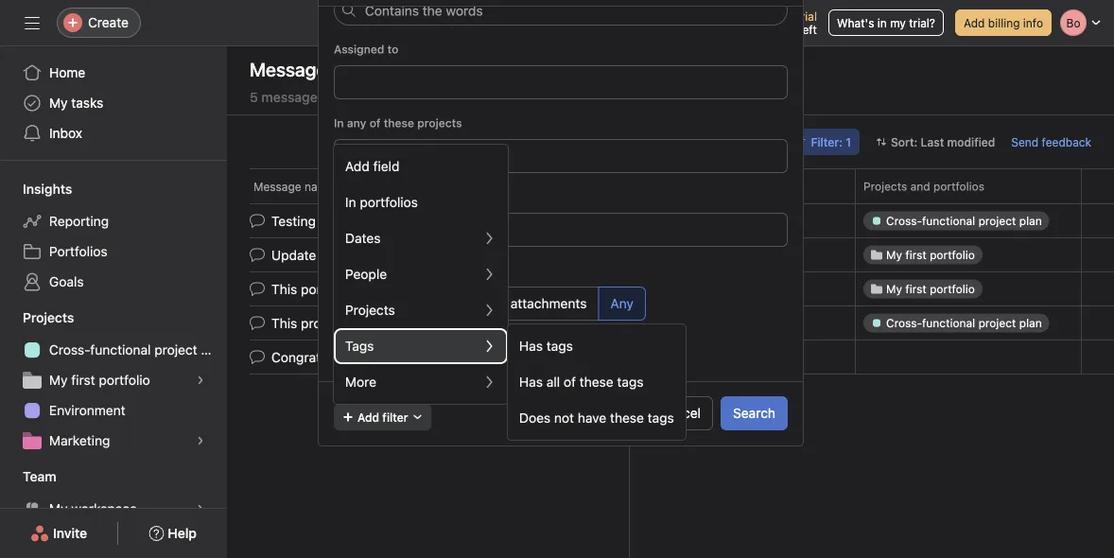 Task type: locate. For each thing, give the bounding box(es) containing it.
invite button
[[18, 516, 99, 550]]

0 vertical spatial of
[[370, 116, 381, 130]]

1 vertical spatial of
[[356, 281, 368, 297]]

my inside 'projects' element
[[49, 372, 68, 388]]

completed
[[346, 369, 413, 385]]

this down update
[[271, 281, 297, 297]]

to
[[387, 43, 399, 56]]

1 horizontal spatial in
[[345, 194, 356, 210]]

portfolios down the field at the left top of the page
[[360, 194, 418, 210]]

add inside "popup button"
[[358, 410, 379, 424]]

2 horizontal spatial tags
[[648, 410, 674, 426]]

row containing message name
[[227, 168, 1114, 203]]

free
[[770, 9, 794, 23]]

conversation name for this project is kicked off! cell
[[227, 306, 629, 341]]

these left projects
[[384, 116, 414, 130]]

projects and portfolios
[[864, 180, 985, 193]]

my inside teams element
[[49, 501, 68, 516]]

3 my from the top
[[49, 501, 68, 516]]

Completed radio
[[334, 360, 425, 394]]

marketing link
[[11, 426, 216, 456]]

search
[[442, 15, 484, 30], [733, 405, 776, 421]]

search button
[[410, 8, 712, 38], [721, 396, 788, 430]]

what's in my trial?
[[837, 16, 935, 29]]

people
[[345, 266, 387, 282]]

info
[[1023, 16, 1043, 29]]

see details, my workspace image
[[195, 503, 206, 515]]

2 vertical spatial of
[[564, 374, 576, 390]]

my inside global element
[[49, 95, 68, 111]]

2 horizontal spatial projects
[[864, 180, 907, 193]]

has for has tags
[[519, 338, 543, 354]]

portfolios inside column header
[[934, 180, 985, 193]]

assigned to
[[334, 43, 399, 56]]

list box
[[410, 8, 712, 38]]

message name
[[253, 180, 334, 193]]

0 horizontal spatial search button
[[410, 8, 712, 38]]

team button
[[0, 467, 56, 486]]

any
[[611, 296, 634, 311]]

row
[[227, 168, 1114, 203], [250, 202, 1114, 204]]

has down the other attachments radio
[[519, 338, 543, 354]]

tags for of
[[617, 374, 644, 390]]

my
[[890, 16, 906, 29]]

add billing info button
[[955, 9, 1052, 36]]

cell for update
[[855, 237, 1082, 272]]

congrats row
[[227, 338, 1114, 376]]

3 cell from the top
[[855, 271, 1082, 306]]

0 vertical spatial portfolios
[[934, 180, 985, 193]]

projects left and
[[864, 180, 907, 193]]

my first portfolio link
[[11, 365, 216, 395]]

has for has all of these tags
[[519, 374, 543, 390]]

i've sent
[[341, 58, 412, 80]]

in
[[878, 16, 887, 29]]

1 vertical spatial portfolio
[[99, 372, 150, 388]]

not
[[554, 410, 574, 426]]

my left tasks
[[49, 95, 68, 111]]

my left first at the bottom left
[[49, 372, 68, 388]]

projects inside column header
[[864, 180, 907, 193]]

these up does not have these tags
[[580, 374, 614, 390]]

of inside conversation name for this portfolio of work is on track! cell
[[356, 281, 368, 297]]

2 vertical spatial my
[[49, 501, 68, 516]]

add left filter
[[358, 410, 379, 424]]

has
[[519, 338, 543, 354], [519, 374, 543, 390]]

kicked
[[361, 315, 400, 331]]

these for any
[[384, 116, 414, 130]]

reporting
[[49, 213, 109, 229]]

sort: last modified
[[891, 135, 995, 148]]

my up invite
[[49, 501, 68, 516]]

this
[[271, 281, 297, 297], [271, 315, 297, 331]]

0 horizontal spatial of
[[356, 281, 368, 297]]

does not have these tags
[[519, 410, 674, 426]]

1 vertical spatial tags
[[617, 374, 644, 390]]

0 vertical spatial is
[[405, 281, 415, 297]]

conversation name for testing cell
[[227, 203, 629, 238]]

tags
[[546, 338, 573, 354], [617, 374, 644, 390], [648, 410, 674, 426]]

column header
[[629, 168, 861, 203]]

goals
[[49, 274, 84, 289]]

search up add to starred image
[[442, 15, 484, 30]]

environment link
[[11, 395, 216, 426]]

these for not
[[610, 410, 644, 426]]

first
[[71, 372, 95, 388]]

last
[[921, 135, 944, 148]]

global element
[[0, 46, 227, 160]]

message
[[253, 180, 301, 193]]

project left "plan"
[[154, 342, 197, 358]]

1 horizontal spatial is
[[405, 281, 415, 297]]

includes
[[334, 264, 380, 277]]

1 horizontal spatial of
[[370, 116, 381, 130]]

1 vertical spatial has
[[519, 374, 543, 390]]

tasks
[[71, 95, 103, 111]]

feedback
[[1042, 135, 1092, 148]]

2 cell from the top
[[855, 237, 1082, 272]]

0 vertical spatial this
[[271, 281, 297, 297]]

tags up does not have these tags
[[617, 374, 644, 390]]

projects
[[864, 180, 907, 193], [345, 302, 395, 318], [23, 310, 74, 325]]

portfolio down cross-functional project plan link
[[99, 372, 150, 388]]

in any of these projects
[[334, 116, 462, 130]]

1 my from the top
[[49, 95, 68, 111]]

cross-
[[49, 342, 90, 358]]

5 cell from the top
[[855, 340, 1082, 375]]

portfolio
[[301, 281, 352, 297], [99, 372, 150, 388]]

0 horizontal spatial projects
[[23, 310, 74, 325]]

Contains the words text field
[[334, 0, 788, 26]]

1 cell from the top
[[855, 203, 1082, 238]]

team
[[23, 469, 56, 484]]

free trial 28 days left
[[754, 9, 817, 36]]

projects down the this portfolio of work is on track!
[[345, 302, 395, 318]]

help button
[[136, 516, 209, 550]]

filter:
[[811, 135, 843, 148]]

1 vertical spatial this
[[271, 315, 297, 331]]

2 this from the top
[[271, 315, 297, 331]]

0 vertical spatial has
[[519, 338, 543, 354]]

this inside "row"
[[271, 281, 297, 297]]

off!
[[404, 315, 425, 331]]

1 this from the top
[[271, 281, 297, 297]]

2 my from the top
[[49, 372, 68, 388]]

1 vertical spatial my
[[49, 372, 68, 388]]

1 has from the top
[[519, 338, 543, 354]]

home
[[49, 65, 85, 80]]

0 vertical spatial search button
[[410, 8, 712, 38]]

1 vertical spatial search button
[[721, 396, 788, 430]]

this up congrats
[[271, 315, 297, 331]]

help
[[168, 525, 197, 541]]

field
[[373, 158, 400, 174]]

plan
[[201, 342, 227, 358]]

1 vertical spatial portfolios
[[360, 194, 418, 210]]

1 vertical spatial these
[[580, 374, 614, 390]]

invite
[[53, 525, 87, 541]]

1 horizontal spatial search
[[733, 405, 776, 421]]

Assigned to text field
[[341, 71, 356, 94]]

my for my first portfolio
[[49, 372, 68, 388]]

2 horizontal spatial of
[[564, 374, 576, 390]]

projects up cross-
[[23, 310, 74, 325]]

includes option group
[[334, 287, 788, 321]]

cross-functional project plan link
[[11, 335, 227, 365]]

of down includes
[[356, 281, 368, 297]]

portfolios right and
[[934, 180, 985, 193]]

reporting link
[[11, 206, 216, 236]]

1 vertical spatial is
[[347, 315, 357, 331]]

conversation name for this portfolio of work is on track! cell
[[227, 271, 629, 306]]

portfolios
[[934, 180, 985, 193], [360, 194, 418, 210]]

0 vertical spatial tags
[[546, 338, 573, 354]]

projects button
[[0, 308, 74, 327]]

cell
[[855, 203, 1082, 238], [855, 237, 1082, 272], [855, 271, 1082, 306], [855, 306, 1082, 341], [855, 340, 1082, 375]]

of right the any at the top
[[370, 116, 381, 130]]

is left on
[[405, 281, 415, 297]]

add left the field at the left top of the page
[[345, 158, 370, 174]]

is inside 'row'
[[347, 315, 357, 331]]

0 vertical spatial in
[[334, 116, 344, 130]]

search right cancel
[[733, 405, 776, 421]]

my workspace link
[[11, 494, 216, 524]]

1 horizontal spatial project
[[301, 315, 344, 331]]

4 cell from the top
[[855, 306, 1082, 341]]

cell for this project is kicked off!
[[855, 306, 1082, 341]]

of right all on the bottom of page
[[564, 374, 576, 390]]

add for add field
[[345, 158, 370, 174]]

tree grid
[[227, 202, 1114, 376]]

my
[[49, 95, 68, 111], [49, 372, 68, 388], [49, 501, 68, 516]]

1 horizontal spatial tags
[[617, 374, 644, 390]]

environment
[[49, 402, 125, 418]]

my for my tasks
[[49, 95, 68, 111]]

recorded videos
[[346, 296, 449, 311]]

conversation name for update cell
[[227, 237, 629, 272]]

add inside "button"
[[964, 16, 985, 29]]

work
[[372, 281, 401, 297]]

1 vertical spatial in
[[345, 194, 356, 210]]

is
[[405, 281, 415, 297], [347, 315, 357, 331]]

portfolio inside my first portfolio link
[[99, 372, 150, 388]]

2 vertical spatial tags
[[648, 410, 674, 426]]

0 vertical spatial search
[[442, 15, 484, 30]]

add for add filter
[[358, 410, 379, 424]]

28
[[754, 23, 768, 36]]

tags for have
[[648, 410, 674, 426]]

these right have on the bottom right of page
[[610, 410, 644, 426]]

0 horizontal spatial portfolio
[[99, 372, 150, 388]]

0 vertical spatial add
[[964, 16, 985, 29]]

tags down congrats row
[[648, 410, 674, 426]]

this inside 'row'
[[271, 315, 297, 331]]

this for this portfolio of work is on track!
[[271, 281, 297, 297]]

in left the any at the top
[[334, 116, 344, 130]]

project
[[301, 315, 344, 331], [154, 342, 197, 358]]

0 vertical spatial my
[[49, 95, 68, 111]]

2 has from the top
[[519, 374, 543, 390]]

0 vertical spatial project
[[301, 315, 344, 331]]

0 horizontal spatial portfolios
[[360, 194, 418, 210]]

2 vertical spatial these
[[610, 410, 644, 426]]

1 horizontal spatial portfolios
[[934, 180, 985, 193]]

Collaborators text field
[[341, 218, 356, 241]]

portfolio down includes
[[301, 281, 352, 297]]

0 vertical spatial these
[[384, 116, 414, 130]]

cell for congrats
[[855, 340, 1082, 375]]

of for portfolio
[[356, 281, 368, 297]]

project up congrats
[[301, 315, 344, 331]]

insights element
[[0, 172, 227, 301]]

tags up completion option group on the bottom of page
[[546, 338, 573, 354]]

is up 'tags'
[[347, 315, 357, 331]]

my workspace
[[49, 501, 137, 516]]

0 horizontal spatial in
[[334, 116, 344, 130]]

goals link
[[11, 267, 216, 297]]

in up collaborators text field
[[345, 194, 356, 210]]

1 vertical spatial add
[[345, 158, 370, 174]]

0 vertical spatial portfolio
[[301, 281, 352, 297]]

2 vertical spatial add
[[358, 410, 379, 424]]

add left billing
[[964, 16, 985, 29]]

0 horizontal spatial project
[[154, 342, 197, 358]]

send feedback
[[1011, 135, 1092, 148]]

congrats
[[271, 349, 327, 365]]

1 horizontal spatial search button
[[721, 396, 788, 430]]

0 horizontal spatial is
[[347, 315, 357, 331]]

left
[[800, 23, 817, 36]]

has left all on the bottom of page
[[519, 374, 543, 390]]

Recorded videos radio
[[334, 287, 461, 321]]

0 horizontal spatial search
[[442, 15, 484, 30]]

1 horizontal spatial portfolio
[[301, 281, 352, 297]]



Task type: vqa. For each thing, say whether or not it's contained in the screenshot.
by
no



Task type: describe. For each thing, give the bounding box(es) containing it.
other attachments
[[472, 296, 587, 311]]

tree grid containing testing
[[227, 202, 1114, 376]]

0 horizontal spatial tags
[[546, 338, 573, 354]]

see details, my first portfolio image
[[195, 375, 206, 386]]

have
[[578, 410, 606, 426]]

in for in any of these projects
[[334, 116, 344, 130]]

in for in portfolios
[[345, 194, 356, 210]]

workspace
[[71, 501, 137, 516]]

cross-functional project plan
[[49, 342, 227, 358]]

1 vertical spatial project
[[154, 342, 197, 358]]

and
[[911, 180, 930, 193]]

this project is kicked off!
[[271, 315, 425, 331]]

does
[[519, 410, 551, 426]]

sort:
[[891, 135, 918, 148]]

testing
[[271, 213, 316, 229]]

attachments
[[511, 296, 587, 311]]

list box containing search
[[410, 8, 712, 38]]

recorded
[[346, 296, 405, 311]]

projects
[[417, 116, 462, 130]]

this project is kicked off! row
[[227, 304, 1114, 342]]

all
[[546, 374, 560, 390]]

cancel
[[659, 405, 701, 421]]

filter: 1 button
[[787, 129, 860, 155]]

see details, marketing image
[[195, 435, 206, 446]]

track!
[[437, 281, 472, 297]]

add for add billing info
[[964, 16, 985, 29]]

1
[[846, 135, 851, 148]]

5 messages button
[[250, 89, 325, 114]]

create button
[[57, 8, 141, 38]]

what's in my trial? button
[[829, 9, 944, 36]]

billing
[[988, 16, 1020, 29]]

videos
[[409, 296, 449, 311]]

add billing info
[[964, 16, 1043, 29]]

Incomplete radio
[[424, 360, 517, 394]]

hide sidebar image
[[25, 15, 40, 30]]

teams element
[[0, 460, 227, 528]]

projects element
[[0, 301, 227, 460]]

5 messages
[[250, 89, 325, 105]]

any
[[347, 116, 366, 130]]

send feedback link
[[1011, 133, 1092, 150]]

create
[[88, 15, 129, 30]]

portfolio inside conversation name for this portfolio of work is on track! cell
[[301, 281, 352, 297]]

testing row
[[227, 202, 1114, 240]]

5
[[250, 89, 258, 105]]

these for all
[[580, 374, 614, 390]]

trial
[[797, 9, 817, 23]]

dates
[[345, 230, 381, 246]]

name
[[305, 180, 334, 193]]

marketing
[[49, 433, 110, 448]]

cell for this portfolio of work is on track!
[[855, 271, 1082, 306]]

messages
[[261, 89, 325, 105]]

tags menu item
[[334, 328, 508, 364]]

my tasks link
[[11, 88, 216, 118]]

1 horizontal spatial projects
[[345, 302, 395, 318]]

messages i've sent
[[250, 58, 412, 80]]

add to starred image
[[448, 61, 463, 77]]

insights button
[[0, 180, 72, 199]]

functional
[[90, 342, 151, 358]]

modified
[[947, 135, 995, 148]]

of for all
[[564, 374, 576, 390]]

inbox link
[[11, 118, 216, 148]]

cancel button
[[647, 396, 713, 430]]

in portfolios
[[345, 194, 418, 210]]

k
[[684, 15, 692, 30]]

add filter button
[[334, 404, 432, 430]]

collaborators
[[334, 190, 408, 203]]

insights
[[23, 181, 72, 197]]

this portfolio of work is on track! row
[[227, 270, 1114, 308]]

send
[[1011, 135, 1039, 148]]

more
[[345, 374, 376, 390]]

assigned
[[334, 43, 384, 56]]

completion option group
[[334, 360, 788, 394]]

of for any
[[370, 116, 381, 130]]

project inside cell
[[301, 315, 344, 331]]

Any radio
[[598, 287, 646, 321]]

my for my workspace
[[49, 501, 68, 516]]

conversation name for congrats cell
[[227, 340, 629, 375]]

other
[[472, 296, 507, 311]]

has tags
[[519, 338, 573, 354]]

sort: last modified button
[[867, 129, 1004, 155]]

1 comment image
[[493, 283, 504, 295]]

cell for testing
[[855, 203, 1082, 238]]

update
[[271, 247, 316, 263]]

days
[[771, 23, 796, 36]]

is inside "row"
[[405, 281, 415, 297]]

completion
[[334, 338, 397, 351]]

my tasks
[[49, 95, 103, 111]]

this portfolio of work is on track!
[[271, 281, 472, 297]]

update row
[[227, 236, 1114, 274]]

tags
[[345, 338, 374, 354]]

filter: 1
[[811, 135, 851, 148]]

home link
[[11, 58, 216, 88]]

In any of these projects text field
[[341, 145, 356, 167]]

incomplete
[[437, 369, 505, 385]]

projects inside dropdown button
[[23, 310, 74, 325]]

add filter
[[358, 410, 408, 424]]

this for this project is kicked off!
[[271, 315, 297, 331]]

has all of these tags
[[519, 374, 644, 390]]

messages
[[250, 58, 336, 80]]

projects and portfolios column header
[[855, 168, 1087, 203]]

my first portfolio
[[49, 372, 150, 388]]

portfolios
[[49, 244, 107, 259]]

on
[[418, 281, 434, 297]]

Other attachments radio
[[460, 287, 599, 321]]

1 vertical spatial search
[[733, 405, 776, 421]]



